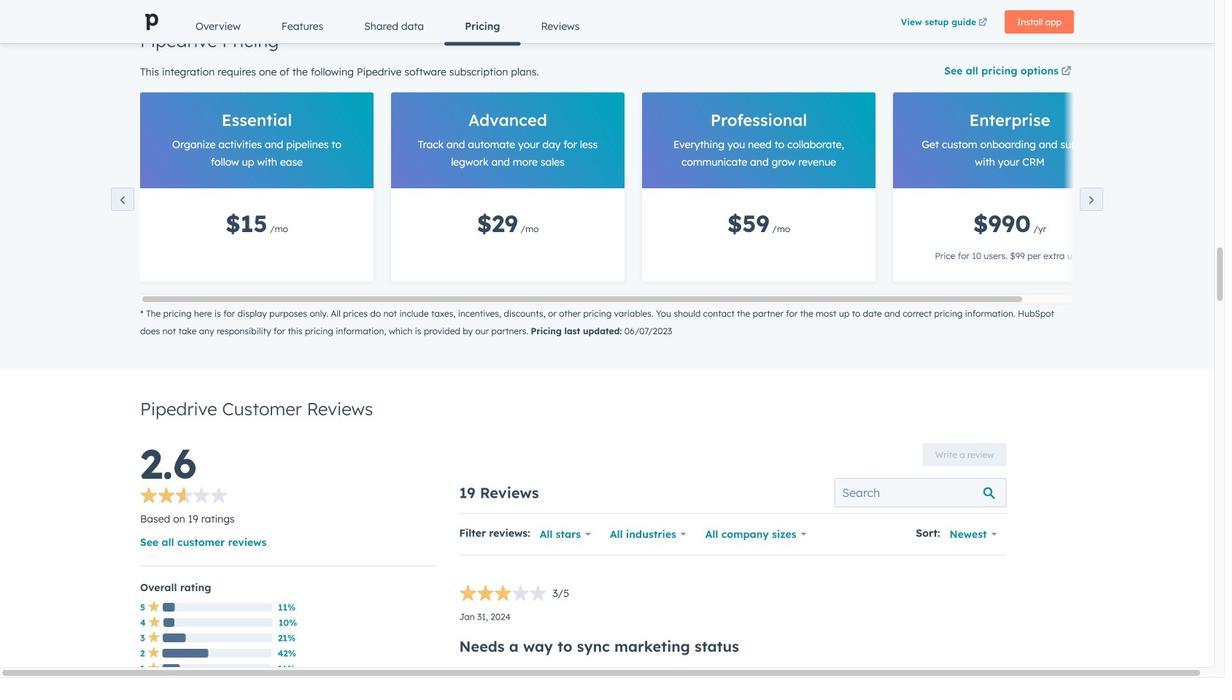 Task type: vqa. For each thing, say whether or not it's contained in the screenshot.
the bottommost 'Contact)'
no



Task type: locate. For each thing, give the bounding box(es) containing it.
1 link opens in a new window image from the top
[[1062, 63, 1072, 81]]

link opens in a new window image
[[1062, 63, 1072, 81], [1062, 67, 1072, 77]]

21% of users left a 3 star review. progress bar
[[163, 634, 186, 642]]

overall rating meter
[[140, 487, 228, 507], [459, 585, 570, 605]]

0 vertical spatial overall rating meter
[[140, 487, 228, 507]]

1 horizontal spatial overall rating meter
[[459, 585, 570, 605]]

0 horizontal spatial overall rating meter
[[140, 487, 228, 507]]

42% of users left a 2 star review. progress bar
[[162, 649, 208, 658]]

navigation
[[175, 9, 895, 46]]

1 vertical spatial overall rating meter
[[459, 585, 570, 605]]



Task type: describe. For each thing, give the bounding box(es) containing it.
Search reviews search field
[[835, 478, 1007, 507]]

2 link opens in a new window image from the top
[[1062, 67, 1072, 77]]

10% of users left a 4 star review. progress bar
[[163, 618, 174, 627]]

11% of users left a 5 star review. progress bar
[[163, 603, 175, 612]]



